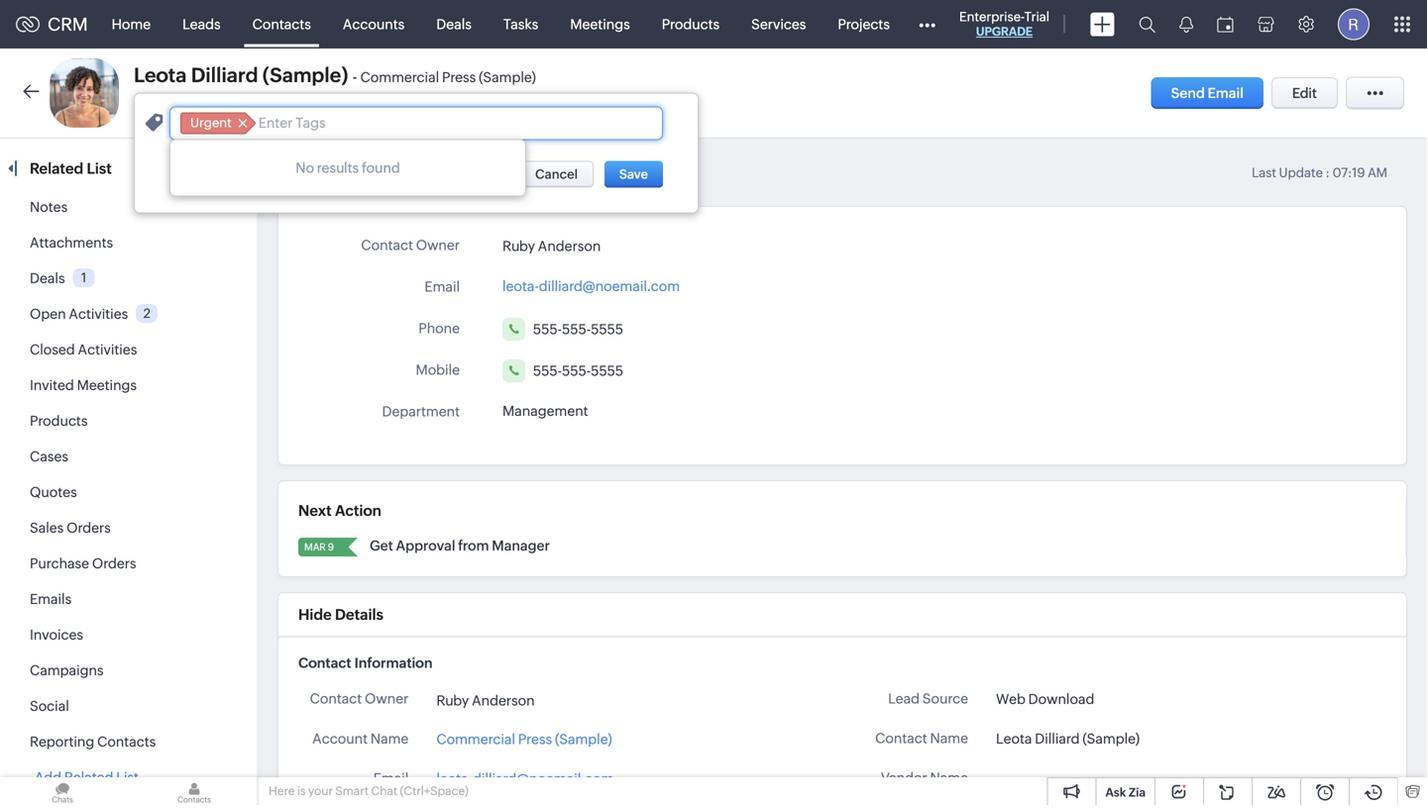 Task type: describe. For each thing, give the bounding box(es) containing it.
send
[[1171, 85, 1205, 101]]

contact information
[[298, 656, 433, 671]]

activities for closed activities
[[78, 342, 137, 358]]

last
[[1252, 165, 1276, 180]]

get
[[370, 538, 393, 554]]

07:19
[[1332, 165, 1365, 180]]

accounts link
[[327, 0, 420, 48]]

0 vertical spatial leota-dilliard@noemail.com link
[[502, 273, 680, 294]]

found
[[362, 160, 400, 176]]

2
[[143, 306, 151, 321]]

hide details link
[[298, 606, 384, 624]]

details
[[335, 606, 384, 624]]

urgent
[[190, 115, 232, 130]]

services
[[751, 16, 806, 32]]

save
[[619, 167, 648, 182]]

5555 for mobile
[[591, 363, 623, 379]]

send email button
[[1151, 77, 1263, 109]]

campaigns link
[[30, 663, 104, 679]]

invited meetings
[[30, 378, 137, 393]]

signals element
[[1167, 0, 1205, 49]]

name for contact name
[[930, 731, 968, 747]]

contact down lead
[[875, 731, 927, 747]]

commercial press (sample)
[[436, 732, 612, 748]]

1 vertical spatial commercial
[[436, 732, 515, 748]]

anderson for leota-
[[538, 238, 601, 254]]

orders for sales orders
[[67, 520, 111, 536]]

send email
[[1171, 85, 1244, 101]]

hide details
[[298, 606, 384, 624]]

cases link
[[30, 449, 68, 465]]

action
[[335, 502, 381, 520]]

(sample) inside leota dilliard (sample) - commercial press (sample)
[[479, 69, 536, 85]]

am
[[1368, 165, 1387, 180]]

social
[[30, 699, 69, 715]]

save button
[[604, 161, 663, 188]]

upgrade
[[976, 25, 1033, 38]]

contact owner for account name
[[310, 691, 409, 707]]

notes
[[30, 199, 68, 215]]

here
[[269, 785, 295, 798]]

invoices link
[[30, 627, 83, 643]]

contact down hide
[[298, 656, 351, 671]]

quotes link
[[30, 485, 77, 500]]

contact owner for email
[[361, 237, 460, 253]]

invited meetings link
[[30, 378, 137, 393]]

manager
[[492, 538, 550, 554]]

web download
[[996, 692, 1094, 708]]

projects link
[[822, 0, 906, 48]]

(sample) for leota dilliard (sample)
[[1083, 731, 1140, 747]]

emails link
[[30, 592, 72, 607]]

source
[[922, 691, 968, 707]]

leota- for bottom leota-dilliard@noemail.com link
[[436, 771, 473, 787]]

reporting
[[30, 734, 94, 750]]

here is your smart chat (ctrl+space)
[[269, 785, 468, 798]]

projects
[[838, 16, 890, 32]]

profile element
[[1326, 0, 1381, 48]]

no results found
[[296, 160, 400, 176]]

contact name
[[875, 731, 968, 747]]

0 vertical spatial products link
[[646, 0, 736, 48]]

(sample) for commercial press (sample)
[[555, 732, 612, 748]]

dilliard@noemail.com for the top leota-dilliard@noemail.com link
[[539, 278, 680, 294]]

Other Modules field
[[906, 8, 948, 40]]

1 vertical spatial commercial press (sample) link
[[436, 729, 612, 750]]

is
[[297, 785, 306, 798]]

email inside button
[[1208, 85, 1244, 101]]

account
[[312, 731, 368, 747]]

invited
[[30, 378, 74, 393]]

lead
[[888, 691, 920, 707]]

:
[[1325, 165, 1330, 180]]

no
[[296, 160, 314, 176]]

meetings link
[[554, 0, 646, 48]]

zia
[[1129, 786, 1146, 800]]

purchase orders link
[[30, 556, 136, 572]]

contact up account
[[310, 691, 362, 707]]

campaigns
[[30, 663, 104, 679]]

ask
[[1105, 786, 1126, 800]]

signals image
[[1179, 16, 1193, 33]]

crm
[[48, 14, 88, 34]]

edit button
[[1271, 77, 1338, 109]]

services link
[[736, 0, 822, 48]]

attachments link
[[30, 235, 113, 251]]

(ctrl+space)
[[400, 785, 468, 798]]

get approval from manager link
[[370, 538, 550, 554]]

0 horizontal spatial deals link
[[30, 271, 65, 286]]

0 vertical spatial commercial press (sample) link
[[360, 69, 536, 86]]

contacts link
[[236, 0, 327, 48]]

home
[[112, 16, 151, 32]]

0 horizontal spatial products
[[30, 413, 88, 429]]

sales
[[30, 520, 64, 536]]

crm link
[[16, 14, 88, 34]]

lead source
[[888, 691, 968, 707]]

chats image
[[0, 778, 125, 806]]

anderson for commercial
[[472, 693, 535, 709]]

press inside leota dilliard (sample) - commercial press (sample)
[[442, 69, 476, 85]]

open activities
[[30, 306, 128, 322]]

cancel
[[535, 167, 578, 182]]

closed activities link
[[30, 342, 137, 358]]

ruby anderson for leota-
[[502, 238, 601, 254]]

leota dilliard (sample) - commercial press (sample)
[[134, 64, 536, 87]]

calendar image
[[1217, 16, 1234, 32]]

accounts
[[343, 16, 405, 32]]

0 vertical spatial meetings
[[570, 16, 630, 32]]



Task type: locate. For each thing, give the bounding box(es) containing it.
notes link
[[30, 199, 68, 215]]

next action
[[298, 502, 381, 520]]

owner down information
[[365, 691, 409, 707]]

leota dilliard (sample)
[[996, 731, 1140, 747]]

1 vertical spatial 555-555-5555
[[533, 363, 623, 379]]

cases
[[30, 449, 68, 465]]

1 vertical spatial ruby anderson
[[436, 693, 535, 709]]

activities for open activities
[[69, 306, 128, 322]]

0 vertical spatial contacts
[[252, 16, 311, 32]]

dilliard down download
[[1035, 731, 1080, 747]]

update
[[1279, 165, 1323, 180]]

1 vertical spatial 5555
[[591, 363, 623, 379]]

activities up closed activities link
[[69, 306, 128, 322]]

leota down home
[[134, 64, 187, 87]]

profile image
[[1338, 8, 1370, 40]]

-
[[353, 68, 357, 86]]

1 horizontal spatial dilliard
[[1035, 731, 1080, 747]]

0 vertical spatial commercial
[[360, 69, 439, 85]]

0 vertical spatial contact owner
[[361, 237, 460, 253]]

overview
[[301, 159, 367, 176]]

quotes
[[30, 485, 77, 500]]

products link
[[646, 0, 736, 48], [30, 413, 88, 429]]

0 horizontal spatial meetings
[[77, 378, 137, 393]]

1 vertical spatial orders
[[92, 556, 136, 572]]

ruby down cancel button in the top of the page
[[502, 238, 535, 254]]

emails
[[30, 592, 72, 607]]

0 vertical spatial press
[[442, 69, 476, 85]]

leota-
[[502, 278, 539, 294], [436, 771, 473, 787]]

1 horizontal spatial anderson
[[538, 238, 601, 254]]

leota down web on the right of page
[[996, 731, 1032, 747]]

commercial right -
[[360, 69, 439, 85]]

0 vertical spatial anderson
[[538, 238, 601, 254]]

information
[[354, 656, 433, 671]]

create menu element
[[1078, 0, 1127, 48]]

related down reporting contacts
[[64, 770, 113, 786]]

0 vertical spatial deals
[[436, 16, 472, 32]]

1 vertical spatial leota-dilliard@noemail.com
[[436, 771, 614, 787]]

products down invited
[[30, 413, 88, 429]]

0 vertical spatial dilliard@noemail.com
[[539, 278, 680, 294]]

1 vertical spatial leota-dilliard@noemail.com link
[[436, 769, 614, 790]]

ruby anderson
[[502, 238, 601, 254], [436, 693, 535, 709]]

closed activities
[[30, 342, 137, 358]]

name
[[930, 731, 968, 747], [370, 731, 409, 747], [930, 771, 968, 786]]

leota-dilliard@noemail.com for bottom leota-dilliard@noemail.com link
[[436, 771, 614, 787]]

tasks
[[503, 16, 538, 32]]

add
[[35, 770, 61, 786]]

name for account name
[[370, 731, 409, 747]]

products left services link
[[662, 16, 720, 32]]

dilliard@noemail.com for bottom leota-dilliard@noemail.com link
[[473, 771, 614, 787]]

1 vertical spatial list
[[116, 770, 139, 786]]

0 vertical spatial ruby anderson
[[502, 238, 601, 254]]

list up attachments
[[87, 160, 112, 177]]

555-555-5555 for phone
[[533, 321, 623, 337]]

email right smart
[[373, 771, 409, 787]]

0 vertical spatial ruby
[[502, 238, 535, 254]]

(sample)
[[263, 64, 348, 87], [479, 69, 536, 85], [1083, 731, 1140, 747], [555, 732, 612, 748]]

2 555-555-5555 from the top
[[533, 363, 623, 379]]

contacts up add related list
[[97, 734, 156, 750]]

1 horizontal spatial leota
[[996, 731, 1032, 747]]

ruby up commercial press (sample)
[[436, 693, 469, 709]]

products link left services
[[646, 0, 736, 48]]

contacts inside the contacts link
[[252, 16, 311, 32]]

2 horizontal spatial email
[[1208, 85, 1244, 101]]

email up phone
[[425, 279, 460, 295]]

leota-dilliard@noemail.com link
[[502, 273, 680, 294], [436, 769, 614, 790]]

get approval from manager
[[370, 538, 550, 554]]

1 vertical spatial dilliard@noemail.com
[[473, 771, 614, 787]]

mar
[[304, 542, 326, 553]]

edit
[[1292, 85, 1317, 101]]

email right send
[[1208, 85, 1244, 101]]

0 vertical spatial leota-
[[502, 278, 539, 294]]

closed
[[30, 342, 75, 358]]

commercial inside leota dilliard (sample) - commercial press (sample)
[[360, 69, 439, 85]]

1 vertical spatial ruby
[[436, 693, 469, 709]]

0 horizontal spatial leota-
[[436, 771, 473, 787]]

dilliard@noemail.com
[[539, 278, 680, 294], [473, 771, 614, 787]]

press
[[442, 69, 476, 85], [518, 732, 552, 748]]

orders up purchase orders
[[67, 520, 111, 536]]

0 horizontal spatial deals
[[30, 271, 65, 286]]

enterprise-trial upgrade
[[959, 9, 1049, 38]]

leota
[[134, 64, 187, 87], [996, 731, 1032, 747]]

anderson up commercial press (sample)
[[472, 693, 535, 709]]

web
[[996, 692, 1026, 708]]

0 horizontal spatial email
[[373, 771, 409, 787]]

0 vertical spatial related
[[30, 160, 83, 177]]

555-
[[533, 321, 562, 337], [562, 321, 591, 337], [533, 363, 562, 379], [562, 363, 591, 379]]

from
[[458, 538, 489, 554]]

owner up phone
[[416, 237, 460, 253]]

1 vertical spatial deals link
[[30, 271, 65, 286]]

deals link up open
[[30, 271, 65, 286]]

orders for purchase orders
[[92, 556, 136, 572]]

0 vertical spatial leota-dilliard@noemail.com
[[502, 278, 680, 294]]

contact down found on the left top of the page
[[361, 237, 413, 253]]

ruby anderson for commercial
[[436, 693, 535, 709]]

contact owner down found on the left top of the page
[[361, 237, 460, 253]]

1 horizontal spatial email
[[425, 279, 460, 295]]

contact
[[361, 237, 413, 253], [298, 656, 351, 671], [310, 691, 362, 707], [875, 731, 927, 747]]

add related list
[[35, 770, 139, 786]]

1 vertical spatial activities
[[78, 342, 137, 358]]

products link down invited
[[30, 413, 88, 429]]

leota for leota dilliard (sample)
[[996, 731, 1032, 747]]

Enter Tags text field
[[258, 115, 652, 131]]

ruby anderson down cancel
[[502, 238, 601, 254]]

2 vertical spatial email
[[373, 771, 409, 787]]

name down source
[[930, 731, 968, 747]]

1 vertical spatial email
[[425, 279, 460, 295]]

0 horizontal spatial owner
[[365, 691, 409, 707]]

1 vertical spatial products
[[30, 413, 88, 429]]

orders
[[67, 520, 111, 536], [92, 556, 136, 572]]

0 vertical spatial products
[[662, 16, 720, 32]]

download
[[1028, 692, 1094, 708]]

products
[[662, 16, 720, 32], [30, 413, 88, 429]]

0 horizontal spatial list
[[87, 160, 112, 177]]

purchase orders
[[30, 556, 136, 572]]

cancel button
[[519, 161, 594, 188]]

Urgent field
[[169, 106, 663, 140]]

sales orders link
[[30, 520, 111, 536]]

contacts up leota dilliard (sample) - commercial press (sample) at top
[[252, 16, 311, 32]]

search element
[[1127, 0, 1167, 49]]

vendor name
[[881, 771, 968, 786]]

mobile
[[416, 362, 460, 378]]

contact owner down contact information
[[310, 691, 409, 707]]

mar 9
[[304, 542, 334, 553]]

commercial
[[360, 69, 439, 85], [436, 732, 515, 748]]

leads
[[182, 16, 221, 32]]

1 vertical spatial leota-
[[436, 771, 473, 787]]

0 vertical spatial list
[[87, 160, 112, 177]]

1 horizontal spatial products link
[[646, 0, 736, 48]]

1 horizontal spatial leota-
[[502, 278, 539, 294]]

smart
[[335, 785, 369, 798]]

commercial up '(ctrl+space)'
[[436, 732, 515, 748]]

home link
[[96, 0, 167, 48]]

0 horizontal spatial contacts
[[97, 734, 156, 750]]

0 vertical spatial owner
[[416, 237, 460, 253]]

create menu image
[[1090, 12, 1115, 36]]

next
[[298, 502, 332, 520]]

555-555-5555
[[533, 321, 623, 337], [533, 363, 623, 379]]

email for the top leota-dilliard@noemail.com link
[[425, 279, 460, 295]]

invoices
[[30, 627, 83, 643]]

1 horizontal spatial deals link
[[420, 0, 487, 48]]

orders right purchase
[[92, 556, 136, 572]]

anderson
[[538, 238, 601, 254], [472, 693, 535, 709]]

name right account
[[370, 731, 409, 747]]

name for vendor name
[[930, 771, 968, 786]]

email
[[1208, 85, 1244, 101], [425, 279, 460, 295], [373, 771, 409, 787]]

contacts image
[[132, 778, 257, 806]]

0 horizontal spatial anderson
[[472, 693, 535, 709]]

2 5555 from the top
[[591, 363, 623, 379]]

dilliard up urgent
[[191, 64, 258, 87]]

overview link
[[301, 159, 367, 176]]

related up notes at the top left
[[30, 160, 83, 177]]

management
[[502, 403, 588, 419]]

related
[[30, 160, 83, 177], [64, 770, 113, 786]]

1 vertical spatial contacts
[[97, 734, 156, 750]]

open activities link
[[30, 306, 128, 322]]

name right vendor
[[930, 771, 968, 786]]

purchase
[[30, 556, 89, 572]]

1 vertical spatial deals
[[30, 271, 65, 286]]

1 vertical spatial owner
[[365, 691, 409, 707]]

1 vertical spatial leota
[[996, 731, 1032, 747]]

1 vertical spatial dilliard
[[1035, 731, 1080, 747]]

attachments
[[30, 235, 113, 251]]

0 horizontal spatial ruby
[[436, 693, 469, 709]]

0 horizontal spatial dilliard
[[191, 64, 258, 87]]

1 horizontal spatial contacts
[[252, 16, 311, 32]]

dilliard for leota dilliard (sample)
[[1035, 731, 1080, 747]]

1 horizontal spatial owner
[[416, 237, 460, 253]]

enterprise-
[[959, 9, 1024, 24]]

list
[[87, 160, 112, 177], [116, 770, 139, 786]]

1 vertical spatial products link
[[30, 413, 88, 429]]

logo image
[[16, 16, 40, 32]]

5555 for phone
[[591, 321, 623, 337]]

9
[[328, 542, 334, 553]]

contact owner
[[361, 237, 460, 253], [310, 691, 409, 707]]

0 horizontal spatial products link
[[30, 413, 88, 429]]

products inside products link
[[662, 16, 720, 32]]

1 horizontal spatial press
[[518, 732, 552, 748]]

ruby for leota-dilliard@noemail.com
[[502, 238, 535, 254]]

results
[[317, 160, 359, 176]]

1 horizontal spatial products
[[662, 16, 720, 32]]

0 horizontal spatial press
[[442, 69, 476, 85]]

555-555-5555 for mobile
[[533, 363, 623, 379]]

your
[[308, 785, 333, 798]]

0 vertical spatial 5555
[[591, 321, 623, 337]]

1 vertical spatial meetings
[[77, 378, 137, 393]]

deals left tasks 'link'
[[436, 16, 472, 32]]

0 vertical spatial 555-555-5555
[[533, 321, 623, 337]]

1
[[81, 270, 86, 285]]

0 vertical spatial email
[[1208, 85, 1244, 101]]

email for bottom leota-dilliard@noemail.com link
[[373, 771, 409, 787]]

1 5555 from the top
[[591, 321, 623, 337]]

ruby
[[502, 238, 535, 254], [436, 693, 469, 709]]

deals link left the tasks on the left top
[[420, 0, 487, 48]]

activities up the invited meetings link at the top left of the page
[[78, 342, 137, 358]]

anderson down cancel button in the top of the page
[[538, 238, 601, 254]]

trial
[[1024, 9, 1049, 24]]

last update : 07:19 am
[[1252, 165, 1387, 180]]

leota- for the top leota-dilliard@noemail.com link
[[502, 278, 539, 294]]

ruby for commercial press (sample)
[[436, 693, 469, 709]]

1 555-555-5555 from the top
[[533, 321, 623, 337]]

owner for email
[[416, 237, 460, 253]]

leota-dilliard@noemail.com for the top leota-dilliard@noemail.com link
[[502, 278, 680, 294]]

owner for account name
[[365, 691, 409, 707]]

1 vertical spatial related
[[64, 770, 113, 786]]

1 vertical spatial press
[[518, 732, 552, 748]]

1 vertical spatial anderson
[[472, 693, 535, 709]]

0 vertical spatial orders
[[67, 520, 111, 536]]

1 horizontal spatial meetings
[[570, 16, 630, 32]]

sales orders
[[30, 520, 111, 536]]

meetings down closed activities
[[77, 378, 137, 393]]

0 vertical spatial activities
[[69, 306, 128, 322]]

0 horizontal spatial leota
[[134, 64, 187, 87]]

open
[[30, 306, 66, 322]]

dilliard for leota dilliard (sample) - commercial press (sample)
[[191, 64, 258, 87]]

1 horizontal spatial ruby
[[502, 238, 535, 254]]

0 vertical spatial leota
[[134, 64, 187, 87]]

1 horizontal spatial deals
[[436, 16, 472, 32]]

ruby anderson up commercial press (sample)
[[436, 693, 535, 709]]

1 vertical spatial contact owner
[[310, 691, 409, 707]]

meetings right tasks 'link'
[[570, 16, 630, 32]]

0 vertical spatial dilliard
[[191, 64, 258, 87]]

deals up open
[[30, 271, 65, 286]]

leota for leota dilliard (sample) - commercial press (sample)
[[134, 64, 187, 87]]

(sample) for leota dilliard (sample) - commercial press (sample)
[[263, 64, 348, 87]]

list down reporting contacts "link"
[[116, 770, 139, 786]]

1 horizontal spatial list
[[116, 770, 139, 786]]

0 vertical spatial deals link
[[420, 0, 487, 48]]

search image
[[1139, 16, 1156, 33]]

approval
[[396, 538, 455, 554]]

vendor
[[881, 771, 927, 786]]



Task type: vqa. For each thing, say whether or not it's contained in the screenshot.
the Accounts LINK
yes



